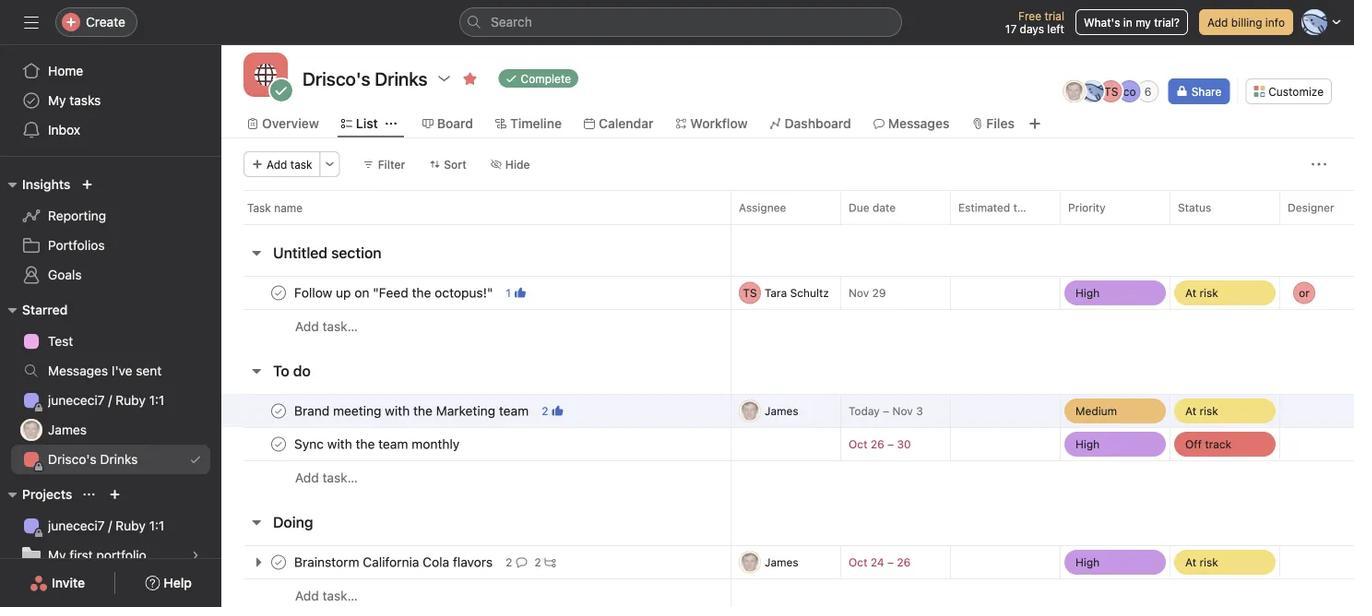 Task type: vqa. For each thing, say whether or not it's contained in the screenshot.
Completed checkbox within Follow up on "Feed the octopus!" cell
yes



Task type: describe. For each thing, give the bounding box(es) containing it.
– for oct 26
[[888, 438, 894, 451]]

oct for oct 26 – 30
[[849, 438, 868, 451]]

complete
[[521, 72, 571, 85]]

board link
[[422, 113, 473, 134]]

calendar
[[599, 116, 654, 131]]

brand meeting with the marketing team cell
[[221, 394, 732, 428]]

drinks
[[100, 452, 138, 467]]

2 high button from the top
[[1061, 546, 1170, 578]]

my for my first portfolio
[[48, 548, 66, 563]]

follow up on "feed the octopus!" cell
[[221, 276, 732, 310]]

info
[[1266, 16, 1285, 29]]

dashboard link
[[770, 113, 851, 134]]

starred button
[[0, 299, 68, 321]]

doing
[[273, 513, 313, 531]]

add task button
[[244, 151, 321, 177]]

untitled
[[273, 244, 328, 262]]

ruby inside starred 'element'
[[116, 393, 146, 408]]

portfolios link
[[11, 231, 210, 260]]

designer
[[1288, 201, 1334, 214]]

workflow
[[690, 116, 748, 131]]

what's
[[1084, 16, 1120, 29]]

files
[[987, 116, 1015, 131]]

assignee
[[739, 201, 786, 214]]

new project or portfolio image
[[109, 489, 120, 500]]

inbox link
[[11, 115, 210, 145]]

brainstorm california cola flavors cell
[[221, 545, 732, 579]]

see details, my first portfolio image
[[190, 550, 201, 561]]

oct for oct 24 – 26
[[849, 556, 868, 569]]

nov 29
[[849, 286, 886, 299]]

row containing james
[[221, 545, 1354, 579]]

sort button
[[421, 151, 475, 177]]

to do button
[[273, 354, 311, 387]]

due
[[849, 201, 870, 214]]

james inside starred 'element'
[[48, 422, 87, 437]]

timeline link
[[495, 113, 562, 134]]

estimated
[[958, 201, 1010, 214]]

add inside header untitled section tree grid
[[295, 319, 319, 334]]

ja inside starred 'element'
[[25, 423, 37, 436]]

high for at risk
[[1076, 286, 1100, 299]]

share button
[[1169, 78, 1230, 104]]

Brand meeting with the Marketing team text field
[[291, 402, 534, 420]]

1 button
[[502, 284, 530, 302]]

off
[[1185, 438, 1202, 451]]

home
[[48, 63, 83, 78]]

/ inside starred 'element'
[[108, 393, 112, 408]]

junececi7 / ruby 1:1 link inside starred 'element'
[[11, 386, 210, 415]]

30
[[897, 438, 911, 451]]

2 comments image
[[516, 557, 527, 568]]

my tasks link
[[11, 86, 210, 115]]

show options image
[[437, 71, 452, 86]]

complete button
[[490, 65, 587, 91]]

ja inside header to do tree grid
[[744, 405, 756, 417]]

starred element
[[0, 293, 221, 478]]

help button
[[133, 566, 204, 600]]

more actions image
[[324, 159, 335, 170]]

doing button
[[273, 506, 313, 539]]

share
[[1192, 85, 1222, 98]]

list
[[356, 116, 378, 131]]

risk inside header doing tree grid
[[1200, 556, 1218, 569]]

3 completed image from the top
[[268, 551, 290, 573]]

oct 26 – 30
[[849, 438, 911, 451]]

or
[[1299, 286, 1310, 299]]

goals
[[48, 267, 82, 282]]

filter button
[[355, 151, 414, 177]]

date
[[873, 201, 896, 214]]

trial
[[1045, 9, 1065, 22]]

expand subtask list for the task brainstorm california cola flavors image
[[251, 555, 266, 570]]

track
[[1205, 438, 1232, 451]]

add task… for doing
[[295, 588, 358, 603]]

tab actions image
[[385, 118, 396, 129]]

high button
[[1061, 277, 1170, 309]]

junececi7 / ruby 1:1 for junececi7 / ruby 1:1 link inside the projects element
[[48, 518, 165, 533]]

row containing 1
[[221, 276, 1354, 310]]

add task… for untitled section
[[295, 319, 358, 334]]

free
[[1018, 9, 1042, 22]]

collapse task list for this section image
[[249, 245, 264, 260]]

projects button
[[0, 483, 72, 506]]

invite button
[[18, 566, 97, 600]]

billing
[[1231, 16, 1262, 29]]

completed checkbox for 1
[[268, 282, 290, 304]]

3
[[916, 405, 923, 417]]

add task
[[267, 158, 312, 171]]

messages for messages i've sent
[[48, 363, 108, 378]]

tasks
[[69, 93, 101, 108]]

task
[[290, 158, 312, 171]]

add task… inside header to do tree grid
[[295, 470, 358, 485]]

left
[[1047, 22, 1065, 35]]

co
[[1123, 85, 1136, 98]]

workflow link
[[676, 113, 748, 134]]

add task… button for untitled section
[[295, 316, 358, 337]]

due date
[[849, 201, 896, 214]]

board
[[437, 116, 473, 131]]

nov inside header to do tree grid
[[893, 405, 913, 417]]

insights element
[[0, 168, 221, 293]]

files link
[[972, 113, 1015, 134]]

1
[[506, 286, 511, 299]]

create button
[[55, 7, 137, 37]]

status
[[1178, 201, 1211, 214]]

do
[[293, 362, 311, 380]]

hide sidebar image
[[24, 15, 39, 30]]

reporting link
[[11, 201, 210, 231]]

inbox
[[48, 122, 80, 137]]

Brainstorm California Cola flavors text field
[[291, 553, 498, 571]]

schultz
[[790, 286, 829, 299]]

0 vertical spatial –
[[883, 405, 889, 417]]

list link
[[341, 113, 378, 134]]

days
[[1020, 22, 1044, 35]]

2
[[542, 405, 548, 417]]

oct 24 – 26
[[849, 556, 911, 569]]

task name
[[247, 201, 303, 214]]

junececi7 / ruby 1:1 link inside projects element
[[11, 511, 210, 541]]

/ inside projects element
[[108, 518, 112, 533]]

remove from starred image
[[463, 71, 477, 86]]

projects element
[[0, 478, 221, 603]]

free trial 17 days left
[[1005, 9, 1065, 35]]

row containing 2
[[221, 394, 1354, 428]]

in
[[1123, 16, 1133, 29]]

hide button
[[482, 151, 538, 177]]

header untitled section tree grid
[[221, 276, 1354, 343]]

name
[[274, 201, 303, 214]]

junececi7 inside starred 'element'
[[48, 393, 105, 408]]

completed image
[[268, 282, 290, 304]]

overview
[[262, 116, 319, 131]]

tara
[[765, 286, 787, 299]]

timeline
[[510, 116, 562, 131]]

portfolio
[[96, 548, 146, 563]]

task… for untitled section
[[322, 319, 358, 334]]

at risk inside header doing tree grid
[[1185, 556, 1218, 569]]

drisco's drinks
[[48, 452, 138, 467]]

my first portfolio
[[48, 548, 146, 563]]

ts inside row
[[743, 286, 757, 299]]



Task type: locate. For each thing, give the bounding box(es) containing it.
1 vertical spatial messages
[[48, 363, 108, 378]]

0 vertical spatial completed checkbox
[[268, 282, 290, 304]]

risk inside header untitled section tree grid
[[1200, 286, 1218, 299]]

1 vertical spatial nov
[[893, 405, 913, 417]]

high for off track
[[1076, 438, 1100, 451]]

2 vertical spatial –
[[887, 556, 894, 569]]

2 junececi7 from the top
[[48, 518, 105, 533]]

add task… button inside header untitled section tree grid
[[295, 316, 358, 337]]

1 vertical spatial my
[[48, 548, 66, 563]]

– right today
[[883, 405, 889, 417]]

high inside dropdown button
[[1076, 286, 1100, 299]]

0 vertical spatial high button
[[1061, 428, 1170, 460]]

2 vertical spatial add task… button
[[295, 586, 358, 606]]

completed checkbox inside brainstorm california cola flavors cell
[[268, 551, 290, 573]]

completed image
[[268, 400, 290, 422], [268, 433, 290, 455], [268, 551, 290, 573]]

2 add task… button from the top
[[295, 468, 358, 488]]

ts right ra
[[1104, 85, 1118, 98]]

0 vertical spatial junececi7 / ruby 1:1 link
[[11, 386, 210, 415]]

dashboard
[[785, 116, 851, 131]]

messages i've sent
[[48, 363, 162, 378]]

james inside header to do tree grid
[[765, 405, 799, 417]]

3 add task… button from the top
[[295, 586, 358, 606]]

1 task… from the top
[[322, 319, 358, 334]]

junececi7 / ruby 1:1 link up portfolio
[[11, 511, 210, 541]]

help
[[164, 575, 192, 590]]

collapse task list for this section image left to
[[249, 363, 264, 378]]

globe image
[[255, 64, 277, 86]]

task… inside header to do tree grid
[[322, 470, 358, 485]]

1 high button from the top
[[1061, 428, 1170, 460]]

at for medium
[[1185, 405, 1197, 417]]

at risk button inside header doing tree grid
[[1171, 546, 1280, 578]]

1:1 inside starred 'element'
[[149, 393, 165, 408]]

2 subtasks image
[[545, 557, 556, 568]]

reporting
[[48, 208, 106, 223]]

add up doing
[[295, 470, 319, 485]]

0 vertical spatial junececi7
[[48, 393, 105, 408]]

junececi7 up first
[[48, 518, 105, 533]]

add inside button
[[1208, 16, 1228, 29]]

0 vertical spatial ts
[[1104, 85, 1118, 98]]

add task… button
[[295, 316, 358, 337], [295, 468, 358, 488], [295, 586, 358, 606]]

1:1 down sent in the bottom of the page
[[149, 393, 165, 408]]

messages for messages
[[888, 116, 950, 131]]

add billing info button
[[1199, 9, 1293, 35]]

2 vertical spatial at
[[1185, 556, 1197, 569]]

oct inside header doing tree grid
[[849, 556, 868, 569]]

messages inside messages i've sent 'link'
[[48, 363, 108, 378]]

26 right 24
[[897, 556, 911, 569]]

1 vertical spatial oct
[[849, 556, 868, 569]]

at inside dropdown button
[[1185, 405, 1197, 417]]

17
[[1005, 22, 1017, 35]]

task… down follow up on "feed the octopus!" text box
[[322, 319, 358, 334]]

add task… button up doing button
[[295, 468, 358, 488]]

collapse task list for this section image for header doing tree grid
[[249, 515, 264, 530]]

oct down today
[[849, 438, 868, 451]]

add task… row for untitled section
[[221, 309, 1354, 343]]

messages
[[888, 116, 950, 131], [48, 363, 108, 378]]

header doing tree grid
[[221, 545, 1354, 607]]

0 vertical spatial completed image
[[268, 400, 290, 422]]

high button
[[1061, 428, 1170, 460], [1061, 546, 1170, 578]]

1 vertical spatial junececi7 / ruby 1:1 link
[[11, 511, 210, 541]]

1 my from the top
[[48, 93, 66, 108]]

6
[[1145, 85, 1152, 98]]

1 vertical spatial junececi7 / ruby 1:1
[[48, 518, 165, 533]]

0 horizontal spatial ts
[[743, 286, 757, 299]]

ja
[[1068, 85, 1080, 98], [744, 405, 756, 417], [25, 423, 37, 436]]

0 vertical spatial high
[[1076, 286, 1100, 299]]

at risk
[[1185, 286, 1218, 299], [1185, 405, 1218, 417], [1185, 556, 1218, 569]]

at risk inside header untitled section tree grid
[[1185, 286, 1218, 299]]

at risk for high
[[1185, 286, 1218, 299]]

risk for medium
[[1200, 405, 1218, 417]]

2 oct from the top
[[849, 556, 868, 569]]

add task… row for doing
[[221, 578, 1354, 607]]

Completed checkbox
[[268, 433, 290, 455]]

0 vertical spatial at risk button
[[1171, 277, 1280, 309]]

completed image inside brand meeting with the marketing team cell
[[268, 400, 290, 422]]

completed image right expand subtask list for the task brainstorm california cola flavors icon
[[268, 551, 290, 573]]

0 vertical spatial collapse task list for this section image
[[249, 363, 264, 378]]

messages left files link
[[888, 116, 950, 131]]

task… down "sync with the team monthly" text field
[[322, 470, 358, 485]]

add task… button for doing
[[295, 586, 358, 606]]

add task… down brainstorm california cola flavors text box
[[295, 588, 358, 603]]

Completed checkbox
[[268, 282, 290, 304], [268, 400, 290, 422], [268, 551, 290, 573]]

add
[[1208, 16, 1228, 29], [267, 158, 287, 171], [295, 319, 319, 334], [295, 470, 319, 485], [295, 588, 319, 603]]

test
[[48, 333, 73, 349]]

1 vertical spatial ja
[[744, 405, 756, 417]]

2 my from the top
[[48, 548, 66, 563]]

messages down test
[[48, 363, 108, 378]]

risk inside dropdown button
[[1200, 405, 1218, 417]]

estimated time
[[958, 201, 1036, 214]]

3 add task… row from the top
[[221, 578, 1354, 607]]

what's in my trial?
[[1084, 16, 1180, 29]]

add down doing
[[295, 588, 319, 603]]

junececi7 / ruby 1:1 down 'messages i've sent'
[[48, 393, 165, 408]]

add task… up doing button
[[295, 470, 358, 485]]

search
[[491, 14, 532, 30]]

my for my tasks
[[48, 93, 66, 108]]

2 at risk button from the top
[[1171, 546, 1280, 578]]

1 vertical spatial add task… row
[[221, 460, 1354, 494]]

– inside header doing tree grid
[[887, 556, 894, 569]]

2 vertical spatial james
[[765, 556, 799, 569]]

1 vertical spatial at risk
[[1185, 405, 1218, 417]]

add task… button up do
[[295, 316, 358, 337]]

add task… button down brainstorm california cola flavors text box
[[295, 586, 358, 606]]

add task… row up james button
[[221, 460, 1354, 494]]

completed checkbox for 2
[[268, 400, 290, 422]]

24
[[871, 556, 884, 569]]

new image
[[82, 179, 93, 190]]

task… inside header untitled section tree grid
[[322, 319, 358, 334]]

james button
[[739, 551, 837, 573]]

insights
[[22, 177, 70, 192]]

collapse task list for this section image left doing
[[249, 515, 264, 530]]

0 vertical spatial nov
[[849, 286, 869, 299]]

at risk for medium
[[1185, 405, 1218, 417]]

first
[[69, 548, 93, 563]]

row containing oct 26
[[221, 427, 1354, 461]]

test link
[[11, 327, 210, 356]]

0 vertical spatial messages
[[888, 116, 950, 131]]

0 vertical spatial /
[[108, 393, 112, 408]]

junececi7 / ruby 1:1 inside starred 'element'
[[48, 393, 165, 408]]

create
[[86, 14, 125, 30]]

2 at from the top
[[1185, 405, 1197, 417]]

add task… inside header untitled section tree grid
[[295, 319, 358, 334]]

tara schultz
[[765, 286, 829, 299]]

0 vertical spatial at
[[1185, 286, 1197, 299]]

0 vertical spatial ja
[[1068, 85, 1080, 98]]

completed image inside sync with the team monthly cell
[[268, 433, 290, 455]]

sync with the team monthly cell
[[221, 427, 732, 461]]

ts
[[1104, 85, 1118, 98], [743, 286, 757, 299]]

section
[[331, 244, 382, 262]]

at risk button
[[1171, 277, 1280, 309], [1171, 546, 1280, 578]]

1 vertical spatial at
[[1185, 405, 1197, 417]]

1 vertical spatial add task… button
[[295, 468, 358, 488]]

1 vertical spatial 26
[[897, 556, 911, 569]]

time
[[1013, 201, 1036, 214]]

1 horizontal spatial ts
[[1104, 85, 1118, 98]]

row
[[221, 190, 1354, 224], [244, 223, 1354, 225], [221, 276, 1354, 310], [221, 394, 1354, 428], [221, 427, 1354, 461], [221, 545, 1354, 579]]

risk
[[1200, 286, 1218, 299], [1200, 405, 1218, 417], [1200, 556, 1218, 569]]

2 vertical spatial completed image
[[268, 551, 290, 573]]

26 left 30
[[871, 438, 884, 451]]

1 vertical spatial at risk button
[[1171, 546, 1280, 578]]

2 junececi7 / ruby 1:1 link from the top
[[11, 511, 210, 541]]

customize
[[1269, 85, 1324, 98]]

at for high
[[1185, 286, 1197, 299]]

at
[[1185, 286, 1197, 299], [1185, 405, 1197, 417], [1185, 556, 1197, 569]]

3 at from the top
[[1185, 556, 1197, 569]]

junececi7 / ruby 1:1 link down 'messages i've sent'
[[11, 386, 210, 415]]

2 add task… row from the top
[[221, 460, 1354, 494]]

task… for doing
[[322, 588, 358, 603]]

2 risk from the top
[[1200, 405, 1218, 417]]

completed checkbox inside the follow up on "feed the octopus!" cell
[[268, 282, 290, 304]]

add inside button
[[267, 158, 287, 171]]

1 horizontal spatial messages
[[888, 116, 950, 131]]

add task… inside header doing tree grid
[[295, 588, 358, 603]]

my
[[1136, 16, 1151, 29]]

2 horizontal spatial ja
[[1068, 85, 1080, 98]]

1 vertical spatial risk
[[1200, 405, 1218, 417]]

high button inside header to do tree grid
[[1061, 428, 1170, 460]]

completed image for today – nov 3
[[268, 400, 290, 422]]

1 add task… row from the top
[[221, 309, 1354, 343]]

1:1 up my first portfolio link
[[149, 518, 165, 533]]

task… down brainstorm california cola flavors text box
[[322, 588, 358, 603]]

1 collapse task list for this section image from the top
[[249, 363, 264, 378]]

filter
[[378, 158, 405, 171]]

junececi7 / ruby 1:1 for junececi7 / ruby 1:1 link inside starred 'element'
[[48, 393, 165, 408]]

2 / from the top
[[108, 518, 112, 533]]

0 vertical spatial james
[[765, 405, 799, 417]]

2 add task… from the top
[[295, 470, 358, 485]]

my left first
[[48, 548, 66, 563]]

add task… row down james button
[[221, 578, 1354, 607]]

medium
[[1076, 405, 1117, 417]]

completed image for oct 26 – 30
[[268, 433, 290, 455]]

show options, current sort, top image
[[83, 489, 94, 500]]

collapse task list for this section image for header to do tree grid
[[249, 363, 264, 378]]

junececi7 down 'messages i've sent'
[[48, 393, 105, 408]]

ruby
[[116, 393, 146, 408], [116, 518, 146, 533]]

1 oct from the top
[[849, 438, 868, 451]]

completed checkbox down untitled
[[268, 282, 290, 304]]

add task… row down tara schultz
[[221, 309, 1354, 343]]

row containing task name
[[221, 190, 1354, 224]]

2 vertical spatial high
[[1076, 556, 1100, 569]]

0 vertical spatial ruby
[[116, 393, 146, 408]]

projects
[[22, 487, 72, 502]]

0 vertical spatial task…
[[322, 319, 358, 334]]

0 horizontal spatial messages
[[48, 363, 108, 378]]

0 vertical spatial add task…
[[295, 319, 358, 334]]

2 vertical spatial completed checkbox
[[268, 551, 290, 573]]

– left 30
[[888, 438, 894, 451]]

1 vertical spatial high button
[[1061, 546, 1170, 578]]

goals link
[[11, 260, 210, 290]]

3 task… from the top
[[322, 588, 358, 603]]

0 vertical spatial add task… button
[[295, 316, 358, 337]]

off track button
[[1171, 428, 1280, 460]]

1 1:1 from the top
[[149, 393, 165, 408]]

header to do tree grid
[[221, 394, 1354, 494]]

completed checkbox right expand subtask list for the task brainstorm california cola flavors icon
[[268, 551, 290, 573]]

my inside projects element
[[48, 548, 66, 563]]

1 vertical spatial completed image
[[268, 433, 290, 455]]

1 vertical spatial 1:1
[[149, 518, 165, 533]]

2 completed image from the top
[[268, 433, 290, 455]]

26 inside header doing tree grid
[[897, 556, 911, 569]]

search list box
[[459, 7, 902, 37]]

add task… row
[[221, 309, 1354, 343], [221, 460, 1354, 494], [221, 578, 1354, 607]]

2 high from the top
[[1076, 438, 1100, 451]]

1 completed image from the top
[[268, 400, 290, 422]]

junececi7 / ruby 1:1 link
[[11, 386, 210, 415], [11, 511, 210, 541]]

0 vertical spatial add task… row
[[221, 309, 1354, 343]]

1 risk from the top
[[1200, 286, 1218, 299]]

untitled section
[[273, 244, 382, 262]]

more actions image
[[1312, 157, 1327, 172]]

add inside header to do tree grid
[[295, 470, 319, 485]]

i've
[[112, 363, 132, 378]]

at risk button
[[1171, 395, 1280, 427]]

2 vertical spatial add task… row
[[221, 578, 1354, 607]]

ts left tara
[[743, 286, 757, 299]]

1 horizontal spatial ja
[[744, 405, 756, 417]]

1 vertical spatial task…
[[322, 470, 358, 485]]

messages i've sent link
[[11, 356, 210, 386]]

1 at risk button from the top
[[1171, 277, 1280, 309]]

2 vertical spatial risk
[[1200, 556, 1218, 569]]

1 high from the top
[[1076, 286, 1100, 299]]

– right 24
[[887, 556, 894, 569]]

1 at from the top
[[1185, 286, 1197, 299]]

completed image up completed option
[[268, 400, 290, 422]]

0 horizontal spatial ja
[[25, 423, 37, 436]]

0 vertical spatial oct
[[849, 438, 868, 451]]

26
[[871, 438, 884, 451], [897, 556, 911, 569]]

global element
[[0, 45, 221, 156]]

add left task on the top of the page
[[267, 158, 287, 171]]

1 junececi7 from the top
[[48, 393, 105, 408]]

my inside global element
[[48, 93, 66, 108]]

2 at risk from the top
[[1185, 405, 1218, 417]]

at inside header untitled section tree grid
[[1185, 286, 1197, 299]]

3 risk from the top
[[1200, 556, 1218, 569]]

add left billing
[[1208, 16, 1228, 29]]

1 completed checkbox from the top
[[268, 282, 290, 304]]

3 completed checkbox from the top
[[268, 551, 290, 573]]

to
[[273, 362, 289, 380]]

1 vertical spatial completed checkbox
[[268, 400, 290, 422]]

james inside button
[[765, 556, 799, 569]]

task
[[247, 201, 271, 214]]

26 inside header to do tree grid
[[871, 438, 884, 451]]

3 add task… from the top
[[295, 588, 358, 603]]

0 horizontal spatial nov
[[849, 286, 869, 299]]

1 at risk from the top
[[1185, 286, 1218, 299]]

Follow up on "Feed the octopus!" text field
[[291, 284, 499, 302]]

untitled section button
[[273, 236, 382, 269]]

nov inside header untitled section tree grid
[[849, 286, 869, 299]]

2 vertical spatial ja
[[25, 423, 37, 436]]

customize button
[[1246, 78, 1332, 104]]

nov left 29
[[849, 286, 869, 299]]

2 ruby from the top
[[116, 518, 146, 533]]

sent
[[136, 363, 162, 378]]

messages link
[[873, 113, 950, 134]]

junececi7 / ruby 1:1
[[48, 393, 165, 408], [48, 518, 165, 533]]

task… inside header doing tree grid
[[322, 588, 358, 603]]

0 vertical spatial junececi7 / ruby 1:1
[[48, 393, 165, 408]]

add inside header doing tree grid
[[295, 588, 319, 603]]

1 vertical spatial add task…
[[295, 470, 358, 485]]

Sync with the team monthly text field
[[291, 435, 465, 453]]

1 vertical spatial collapse task list for this section image
[[249, 515, 264, 530]]

1 junececi7 / ruby 1:1 from the top
[[48, 393, 165, 408]]

ruby inside projects element
[[116, 518, 146, 533]]

/ up my first portfolio link
[[108, 518, 112, 533]]

3 at risk from the top
[[1185, 556, 1218, 569]]

collapse task list for this section image
[[249, 363, 264, 378], [249, 515, 264, 530]]

1 horizontal spatial 26
[[897, 556, 911, 569]]

at risk button inside header untitled section tree grid
[[1171, 277, 1280, 309]]

off track
[[1185, 438, 1232, 451]]

add task…
[[295, 319, 358, 334], [295, 470, 358, 485], [295, 588, 358, 603]]

0 vertical spatial 1:1
[[149, 393, 165, 408]]

1 vertical spatial ruby
[[116, 518, 146, 533]]

at risk inside dropdown button
[[1185, 405, 1218, 417]]

0 vertical spatial 26
[[871, 438, 884, 451]]

completed checkbox inside brand meeting with the marketing team cell
[[268, 400, 290, 422]]

1 junececi7 / ruby 1:1 link from the top
[[11, 386, 210, 415]]

1 ruby from the top
[[116, 393, 146, 408]]

my left "tasks"
[[48, 93, 66, 108]]

completed checkbox up completed option
[[268, 400, 290, 422]]

1 vertical spatial /
[[108, 518, 112, 533]]

0 vertical spatial at risk
[[1185, 286, 1218, 299]]

0 horizontal spatial 26
[[871, 438, 884, 451]]

medium button
[[1061, 395, 1170, 427]]

1 vertical spatial junececi7
[[48, 518, 105, 533]]

2 vertical spatial at risk
[[1185, 556, 1218, 569]]

ra
[[1086, 85, 1100, 98]]

add task… up do
[[295, 319, 358, 334]]

high inside header to do tree grid
[[1076, 438, 1100, 451]]

1 add task… button from the top
[[295, 316, 358, 337]]

junececi7
[[48, 393, 105, 408], [48, 518, 105, 533]]

add tab image
[[1028, 116, 1042, 131]]

1 add task… from the top
[[295, 319, 358, 334]]

/ down messages i've sent 'link'
[[108, 393, 112, 408]]

1 horizontal spatial nov
[[893, 405, 913, 417]]

1 vertical spatial james
[[48, 422, 87, 437]]

2 task… from the top
[[322, 470, 358, 485]]

2 vertical spatial add task…
[[295, 588, 358, 603]]

oct left 24
[[849, 556, 868, 569]]

1:1 inside projects element
[[149, 518, 165, 533]]

2 vertical spatial task…
[[322, 588, 358, 603]]

2 1:1 from the top
[[149, 518, 165, 533]]

2 collapse task list for this section image from the top
[[249, 515, 264, 530]]

3 high from the top
[[1076, 556, 1100, 569]]

invite
[[52, 575, 85, 590]]

high inside header doing tree grid
[[1076, 556, 1100, 569]]

add up do
[[295, 319, 319, 334]]

oct inside header to do tree grid
[[849, 438, 868, 451]]

drisco's drinks
[[303, 67, 428, 89]]

ruby up portfolio
[[116, 518, 146, 533]]

junececi7 / ruby 1:1 inside projects element
[[48, 518, 165, 533]]

overview link
[[247, 113, 319, 134]]

at inside header doing tree grid
[[1185, 556, 1197, 569]]

2 completed checkbox from the top
[[268, 400, 290, 422]]

– for oct 24
[[887, 556, 894, 569]]

completed image down to
[[268, 433, 290, 455]]

ruby down i've
[[116, 393, 146, 408]]

risk for high
[[1200, 286, 1218, 299]]

or button
[[1280, 276, 1354, 309]]

nov left 3
[[893, 405, 913, 417]]

junececi7 inside projects element
[[48, 518, 105, 533]]

1 vertical spatial –
[[888, 438, 894, 451]]

nov
[[849, 286, 869, 299], [893, 405, 913, 417]]

junececi7 / ruby 1:1 up my first portfolio link
[[48, 518, 165, 533]]

2 junececi7 / ruby 1:1 from the top
[[48, 518, 165, 533]]

1 vertical spatial high
[[1076, 438, 1100, 451]]

sort
[[444, 158, 467, 171]]

1 vertical spatial ts
[[743, 286, 757, 299]]

1 / from the top
[[108, 393, 112, 408]]

0 vertical spatial risk
[[1200, 286, 1218, 299]]

0 vertical spatial my
[[48, 93, 66, 108]]



